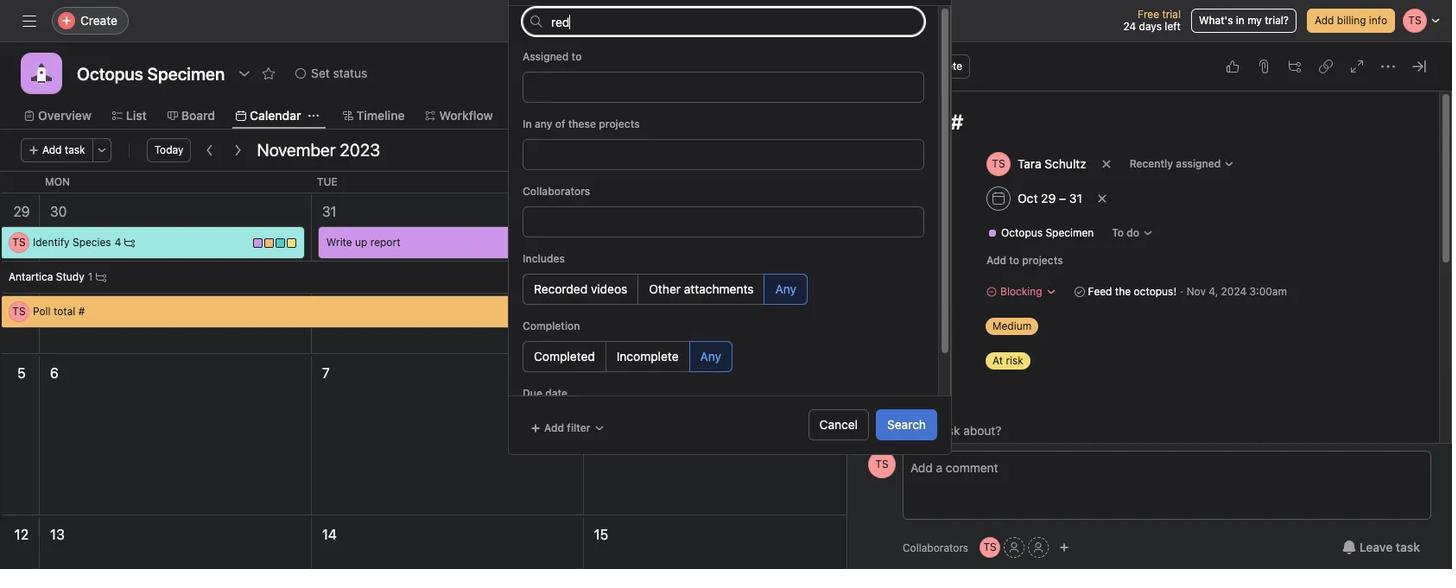 Task type: locate. For each thing, give the bounding box(es) containing it.
add inside add filter popup button
[[544, 422, 564, 435]]

november down tab actions image
[[257, 140, 336, 160]]

1 vertical spatial to
[[1010, 254, 1020, 267]]

messages
[[625, 108, 682, 123]]

my
[[1248, 14, 1262, 27]]

ts left poll
[[12, 305, 26, 318]]

0 vertical spatial date
[[891, 193, 913, 206]]

due date up add filter at the bottom of the page
[[523, 387, 568, 400]]

2024
[[1222, 285, 1247, 298]]

1 horizontal spatial task
[[1396, 540, 1421, 555]]

these
[[568, 118, 596, 130]]

leftcount image right study
[[96, 272, 107, 283]]

billing
[[1338, 14, 1367, 27]]

task left 'more actions' image
[[65, 143, 85, 156]]

do
[[1127, 226, 1140, 239]]

29 left 30
[[13, 204, 30, 219]]

add inside add to projects button
[[987, 254, 1007, 267]]

free trial 24 days left
[[1124, 8, 1181, 33]]

Task Name text field
[[856, 102, 1419, 142]]

29 left –
[[1041, 191, 1056, 206]]

Completed radio
[[523, 341, 606, 372]]

any inside includes option group
[[776, 282, 797, 296]]

recently assigned button
[[1122, 152, 1243, 176]]

0 vertical spatial projects
[[599, 118, 640, 130]]

0 horizontal spatial date
[[546, 387, 568, 400]]

1 vertical spatial any radio
[[689, 341, 733, 372]]

includes option group
[[523, 274, 925, 305]]

collaborators inside "poll total #" dialog
[[903, 541, 969, 554]]

1 horizontal spatial due date
[[868, 193, 913, 206]]

1 vertical spatial task
[[1396, 540, 1421, 555]]

calendar link
[[236, 106, 301, 125]]

tara schultz button
[[979, 149, 1095, 180]]

ts button left the add or remove collaborators icon
[[980, 538, 1001, 558]]

add for add billing info
[[1315, 14, 1335, 27]]

any radio right attachments
[[764, 274, 808, 305]]

description
[[868, 390, 925, 403]]

completion
[[523, 320, 580, 333]]

to down octopus in the right top of the page
[[1010, 254, 1020, 267]]

0 horizontal spatial leftcount image
[[96, 272, 107, 283]]

november down wed
[[594, 204, 659, 219]]

1 horizontal spatial 31
[[1070, 191, 1083, 206]]

search down the description
[[888, 418, 926, 432]]

Any radio
[[764, 274, 808, 305], [689, 341, 733, 372]]

due inside "poll total #" dialog
[[868, 193, 888, 206]]

leftcount image right 4
[[125, 238, 135, 248]]

to for assigned
[[572, 50, 582, 63]]

november for november 1
[[594, 204, 659, 219]]

any right incomplete at left
[[700, 349, 722, 364]]

leftcount image for 4
[[125, 238, 135, 248]]

tab actions image
[[308, 111, 318, 121]]

workflow
[[439, 108, 493, 123]]

recorded videos
[[534, 282, 628, 296]]

any radio right incomplete at left
[[689, 341, 733, 372]]

1 vertical spatial any
[[700, 349, 722, 364]]

1 horizontal spatial 29
[[1041, 191, 1056, 206]]

due down completed option
[[523, 387, 543, 400]]

set
[[311, 66, 330, 80]]

1 vertical spatial date
[[546, 387, 568, 400]]

1 vertical spatial search
[[888, 418, 926, 432]]

days
[[1139, 20, 1162, 33]]

task inside 'button'
[[65, 143, 85, 156]]

incomplete
[[617, 349, 679, 364]]

oct 29 – 31
[[1018, 191, 1083, 206]]

more actions for this task image
[[1382, 60, 1396, 73]]

remove assignee image
[[1102, 159, 1112, 169]]

1 right study
[[88, 270, 93, 283]]

0 horizontal spatial any radio
[[689, 341, 733, 372]]

search button
[[522, 7, 937, 35], [876, 410, 938, 441]]

1 horizontal spatial due
[[868, 193, 888, 206]]

at risk
[[993, 354, 1024, 367]]

specimen
[[1046, 226, 1094, 239]]

leftcount image for 1
[[96, 272, 107, 283]]

1 horizontal spatial projects
[[1023, 254, 1064, 267]]

0 horizontal spatial november
[[257, 140, 336, 160]]

projects right these
[[599, 118, 640, 130]]

add or remove collaborators image
[[1060, 543, 1070, 553]]

0 vertical spatial due date
[[868, 193, 913, 206]]

to right the assigned
[[572, 50, 582, 63]]

due date
[[868, 193, 913, 206], [523, 387, 568, 400]]

dashboard link
[[514, 106, 590, 125]]

0 vertical spatial collaborators
[[523, 185, 591, 198]]

any inside completion 'option group'
[[700, 349, 722, 364]]

due date inside "poll total #" dialog
[[868, 193, 913, 206]]

1 horizontal spatial collaborators
[[903, 541, 969, 554]]

12
[[14, 527, 29, 543]]

add inside 'button'
[[42, 143, 62, 156]]

projects down octopus specimen link
[[1023, 254, 1064, 267]]

complete
[[917, 60, 963, 73]]

0 horizontal spatial 31
[[322, 204, 337, 219]]

0 vertical spatial 1
[[663, 204, 669, 219]]

overview
[[38, 108, 91, 123]]

november 1
[[594, 204, 669, 219]]

search
[[552, 13, 591, 28], [888, 418, 926, 432]]

any right attachments
[[776, 282, 797, 296]]

leave task button
[[1331, 532, 1432, 563]]

0 vertical spatial to
[[572, 50, 582, 63]]

ts button
[[868, 451, 896, 479], [980, 538, 1001, 558]]

identify
[[33, 236, 70, 249]]

to inside button
[[1010, 254, 1020, 267]]

main content
[[849, 92, 1438, 569]]

1 horizontal spatial any
[[776, 282, 797, 296]]

1 vertical spatial 1
[[88, 270, 93, 283]]

november for november 2023
[[257, 140, 336, 160]]

31 down tue
[[322, 204, 337, 219]]

18
[[1412, 527, 1427, 543]]

1 horizontal spatial any radio
[[764, 274, 808, 305]]

other attachments
[[649, 282, 754, 296]]

1 vertical spatial projects
[[1023, 254, 1064, 267]]

add up mon
[[42, 143, 62, 156]]

leave
[[1360, 540, 1393, 555]]

7
[[322, 366, 330, 381]]

1 vertical spatial november
[[594, 204, 659, 219]]

0 vertical spatial any radio
[[764, 274, 808, 305]]

recently
[[1130, 157, 1174, 170]]

0 horizontal spatial search
[[552, 13, 591, 28]]

1 horizontal spatial leftcount image
[[125, 238, 135, 248]]

0 vertical spatial leftcount image
[[125, 238, 135, 248]]

1 horizontal spatial search
[[888, 418, 926, 432]]

add left the filter
[[544, 422, 564, 435]]

0 horizontal spatial ts button
[[868, 451, 896, 479]]

leftcount image
[[125, 238, 135, 248], [96, 272, 107, 283]]

search up 'assigned to'
[[552, 13, 591, 28]]

1 vertical spatial leftcount image
[[96, 272, 107, 283]]

0 horizontal spatial due
[[523, 387, 543, 400]]

1 vertical spatial collaborators
[[903, 541, 969, 554]]

due down thu
[[868, 193, 888, 206]]

1 vertical spatial due date
[[523, 387, 568, 400]]

mark
[[890, 60, 914, 73]]

1 horizontal spatial 1
[[663, 204, 669, 219]]

4,
[[1209, 285, 1219, 298]]

Contains the words text field
[[523, 8, 925, 35]]

task right leave
[[1396, 540, 1421, 555]]

to
[[572, 50, 582, 63], [1010, 254, 1020, 267]]

None text field
[[73, 58, 229, 89]]

0 horizontal spatial task
[[65, 143, 85, 156]]

add
[[1315, 14, 1335, 27], [42, 143, 62, 156], [987, 254, 1007, 267], [544, 422, 564, 435]]

projects
[[868, 227, 908, 240]]

date inside "poll total #" dialog
[[891, 193, 913, 206]]

status
[[333, 66, 368, 80]]

k
[[911, 14, 918, 28]]

31 right –
[[1070, 191, 1083, 206]]

octopus specimen link
[[981, 225, 1101, 242]]

1 horizontal spatial november
[[594, 204, 659, 219]]

due date down thu
[[868, 193, 913, 206]]

create button
[[52, 7, 129, 35]]

at
[[993, 354, 1003, 367]]

medium
[[993, 320, 1032, 333]]

0 horizontal spatial to
[[572, 50, 582, 63]]

task for leave task
[[1396, 540, 1421, 555]]

0 vertical spatial search button
[[522, 7, 937, 35]]

15
[[594, 527, 609, 543]]

assignee
[[868, 158, 913, 171]]

what's in my trial?
[[1199, 14, 1289, 27]]

cancel button
[[809, 410, 869, 441]]

1 horizontal spatial ts button
[[980, 538, 1001, 558]]

8
[[594, 366, 603, 381]]

board
[[181, 108, 215, 123]]

0 vertical spatial any
[[776, 282, 797, 296]]

projects
[[599, 118, 640, 130], [1023, 254, 1064, 267]]

add for add task
[[42, 143, 62, 156]]

task inside "button"
[[1396, 540, 1421, 555]]

ts
[[12, 236, 26, 249], [12, 305, 26, 318], [876, 458, 889, 471], [984, 541, 997, 554]]

recently assigned
[[1130, 157, 1221, 170]]

add for add to projects
[[987, 254, 1007, 267]]

1 vertical spatial due
[[523, 387, 543, 400]]

1 horizontal spatial to
[[1010, 254, 1020, 267]]

row
[[526, 212, 921, 237]]

due
[[868, 193, 888, 206], [523, 387, 543, 400]]

1 up other
[[663, 204, 669, 219]]

date up add filter at the bottom of the page
[[546, 387, 568, 400]]

0 horizontal spatial any
[[700, 349, 722, 364]]

0 vertical spatial search
[[552, 13, 591, 28]]

feed the octopus!
[[1088, 285, 1177, 298]]

full screen image
[[1351, 60, 1365, 73]]

add to starred image
[[262, 67, 276, 80]]

total
[[54, 305, 75, 318]]

in any of these projects
[[523, 118, 640, 130]]

0 horizontal spatial 1
[[88, 270, 93, 283]]

expand sidebar image
[[22, 14, 36, 28]]

set status button
[[288, 61, 375, 86]]

add inside button
[[1315, 14, 1335, 27]]

29 inside "poll total #" dialog
[[1041, 191, 1056, 206]]

ts left identify
[[12, 236, 26, 249]]

attachments
[[684, 282, 754, 296]]

0 vertical spatial task
[[65, 143, 85, 156]]

poll total # dialog
[[848, 42, 1453, 569]]

any radio for other attachments
[[764, 274, 808, 305]]

write
[[326, 236, 352, 249]]

blocking
[[1001, 285, 1043, 298]]

november
[[257, 140, 336, 160], [594, 204, 659, 219]]

add left billing
[[1315, 14, 1335, 27]]

add down octopus in the right top of the page
[[987, 254, 1007, 267]]

add to projects
[[987, 254, 1064, 267]]

main content containing tara schultz
[[849, 92, 1438, 569]]

1 vertical spatial ts button
[[980, 538, 1001, 558]]

ts button down cancel button
[[868, 451, 896, 479]]

any for other attachments
[[776, 282, 797, 296]]

attachments: add a file to this task, poll total # image
[[1257, 60, 1271, 73]]

0 vertical spatial due
[[868, 193, 888, 206]]

search inside list box
[[552, 13, 591, 28]]

1 horizontal spatial date
[[891, 193, 913, 206]]

0 vertical spatial november
[[257, 140, 336, 160]]

date right 2
[[891, 193, 913, 206]]



Task type: vqa. For each thing, say whether or not it's contained in the screenshot.
Other attachments's Any option
yes



Task type: describe. For each thing, give the bounding box(es) containing it.
up
[[355, 236, 368, 249]]

projects inside button
[[1023, 254, 1064, 267]]

tara schultz
[[1018, 156, 1087, 171]]

dashboard
[[528, 108, 590, 123]]

main content inside "poll total #" dialog
[[849, 92, 1438, 569]]

add task
[[42, 143, 85, 156]]

mark complete
[[890, 60, 963, 73]]

today
[[154, 143, 184, 156]]

previous month image
[[203, 143, 217, 157]]

left
[[1165, 20, 1181, 33]]

list link
[[112, 106, 147, 125]]

2
[[866, 204, 874, 219]]

to do
[[1112, 226, 1140, 239]]

octopus
[[1002, 226, 1043, 239]]

next month image
[[231, 143, 245, 157]]

workflow link
[[426, 106, 493, 125]]

octopus specimen
[[1002, 226, 1094, 239]]

write up report
[[326, 236, 401, 249]]

3:00am
[[1250, 285, 1287, 298]]

clear due date image
[[1097, 194, 1108, 204]]

0 horizontal spatial due date
[[523, 387, 568, 400]]

any
[[535, 118, 553, 130]]

free
[[1138, 8, 1160, 21]]

close details image
[[1413, 60, 1427, 73]]

Other attachments radio
[[638, 274, 765, 305]]

species
[[73, 236, 111, 249]]

assigned to
[[523, 50, 582, 63]]

ts left the add or remove collaborators icon
[[984, 541, 997, 554]]

more actions image
[[96, 145, 107, 156]]

what's
[[1199, 14, 1234, 27]]

2023
[[340, 140, 380, 160]]

completion option group
[[523, 341, 925, 372]]

assigned
[[1176, 157, 1221, 170]]

blocking button
[[979, 280, 1064, 304]]

report
[[371, 236, 401, 249]]

rocket image
[[31, 63, 52, 84]]

leave task
[[1360, 540, 1421, 555]]

identify species
[[33, 236, 111, 249]]

medium button
[[979, 315, 1083, 339]]

info
[[1370, 14, 1388, 27]]

of
[[555, 118, 566, 130]]

overview link
[[24, 106, 91, 125]]

november 2023
[[257, 140, 380, 160]]

#
[[78, 305, 85, 318]]

31 inside main content
[[1070, 191, 1083, 206]]

add billing info
[[1315, 14, 1388, 27]]

copy task link image
[[1320, 60, 1333, 73]]

today button
[[147, 138, 191, 162]]

at risk button
[[979, 349, 1083, 373]]

thu
[[861, 175, 883, 188]]

–
[[1060, 191, 1066, 206]]

30
[[50, 204, 67, 219]]

ts down the description
[[876, 458, 889, 471]]

to
[[1112, 226, 1124, 239]]

includes
[[523, 252, 565, 265]]

filter
[[567, 422, 591, 435]]

the
[[1116, 285, 1131, 298]]

risk
[[1006, 354, 1024, 367]]

octopus!
[[1134, 285, 1177, 298]]

in
[[1236, 14, 1245, 27]]

to for add
[[1010, 254, 1020, 267]]

0 horizontal spatial projects
[[599, 118, 640, 130]]

recorded
[[534, 282, 588, 296]]

add billing info button
[[1307, 9, 1396, 33]]

fri
[[1133, 175, 1149, 188]]

Recorded videos radio
[[523, 274, 639, 305]]

search list box
[[522, 7, 937, 35]]

0 horizontal spatial collaborators
[[523, 185, 591, 198]]

Assigned to text field
[[530, 77, 543, 98]]

5
[[17, 366, 26, 381]]

13
[[50, 527, 65, 543]]

add task button
[[21, 138, 93, 162]]

set status
[[311, 66, 368, 80]]

board link
[[167, 106, 215, 125]]

In any of these projects text field
[[530, 144, 543, 165]]

any for incomplete
[[700, 349, 722, 364]]

list
[[126, 108, 147, 123]]

add subtask image
[[1288, 60, 1302, 73]]

Incomplete radio
[[606, 341, 690, 372]]

mark complete button
[[868, 54, 971, 79]]

0 likes. click to like this task image
[[1226, 60, 1240, 73]]

assigned
[[523, 50, 569, 63]]

schultz
[[1045, 156, 1087, 171]]

0 horizontal spatial 29
[[13, 204, 30, 219]]

task for add task
[[65, 143, 85, 156]]

trial?
[[1265, 14, 1289, 27]]

6
[[50, 366, 59, 381]]

1 vertical spatial search button
[[876, 410, 938, 441]]

create
[[80, 13, 117, 28]]

oct
[[1018, 191, 1038, 206]]

tue
[[317, 175, 338, 188]]

show options image
[[238, 67, 252, 80]]

any radio for incomplete
[[689, 341, 733, 372]]

antartica study
[[9, 270, 84, 283]]

add for add filter
[[544, 422, 564, 435]]

other
[[649, 282, 681, 296]]

timeline
[[356, 108, 405, 123]]

0 vertical spatial ts button
[[868, 451, 896, 479]]

poll total #
[[33, 305, 85, 318]]

study
[[56, 270, 84, 283]]

add filter
[[544, 422, 591, 435]]

poll
[[33, 305, 51, 318]]



